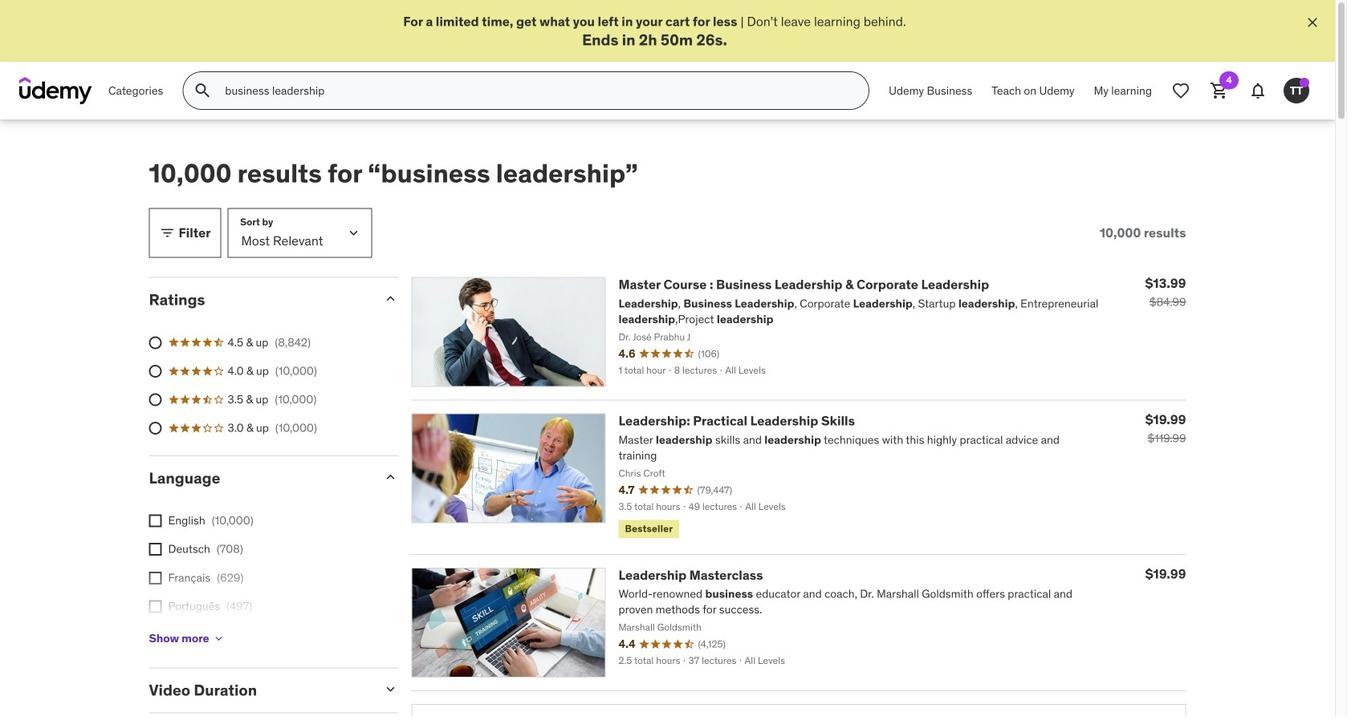 Task type: describe. For each thing, give the bounding box(es) containing it.
1 vertical spatial small image
[[383, 291, 399, 307]]

udemy image
[[19, 77, 92, 105]]

Search for anything text field
[[222, 77, 849, 105]]

shopping cart with 4 items image
[[1210, 81, 1229, 101]]

0 horizontal spatial xsmall image
[[149, 515, 162, 528]]

close image
[[1305, 14, 1321, 31]]

3 xsmall image from the top
[[149, 601, 162, 614]]

you have alerts image
[[1300, 78, 1309, 88]]



Task type: vqa. For each thing, say whether or not it's contained in the screenshot.
left small image
yes



Task type: locate. For each thing, give the bounding box(es) containing it.
xsmall image
[[149, 544, 162, 557], [149, 572, 162, 585], [149, 601, 162, 614]]

0 vertical spatial xsmall image
[[149, 515, 162, 528]]

small image
[[383, 682, 399, 698]]

1 xsmall image from the top
[[149, 544, 162, 557]]

2 vertical spatial small image
[[383, 469, 399, 486]]

submit search image
[[193, 81, 212, 101]]

1 vertical spatial xsmall image
[[149, 572, 162, 585]]

1 vertical spatial xsmall image
[[212, 633, 225, 646]]

small image
[[159, 225, 175, 241], [383, 291, 399, 307], [383, 469, 399, 486]]

2 xsmall image from the top
[[149, 572, 162, 585]]

0 vertical spatial small image
[[159, 225, 175, 241]]

xsmall image
[[149, 515, 162, 528], [212, 633, 225, 646]]

2 vertical spatial xsmall image
[[149, 601, 162, 614]]

1 horizontal spatial xsmall image
[[212, 633, 225, 646]]

notifications image
[[1248, 81, 1268, 101]]

wishlist image
[[1171, 81, 1191, 101]]

status
[[1100, 226, 1186, 241]]

0 vertical spatial xsmall image
[[149, 544, 162, 557]]



